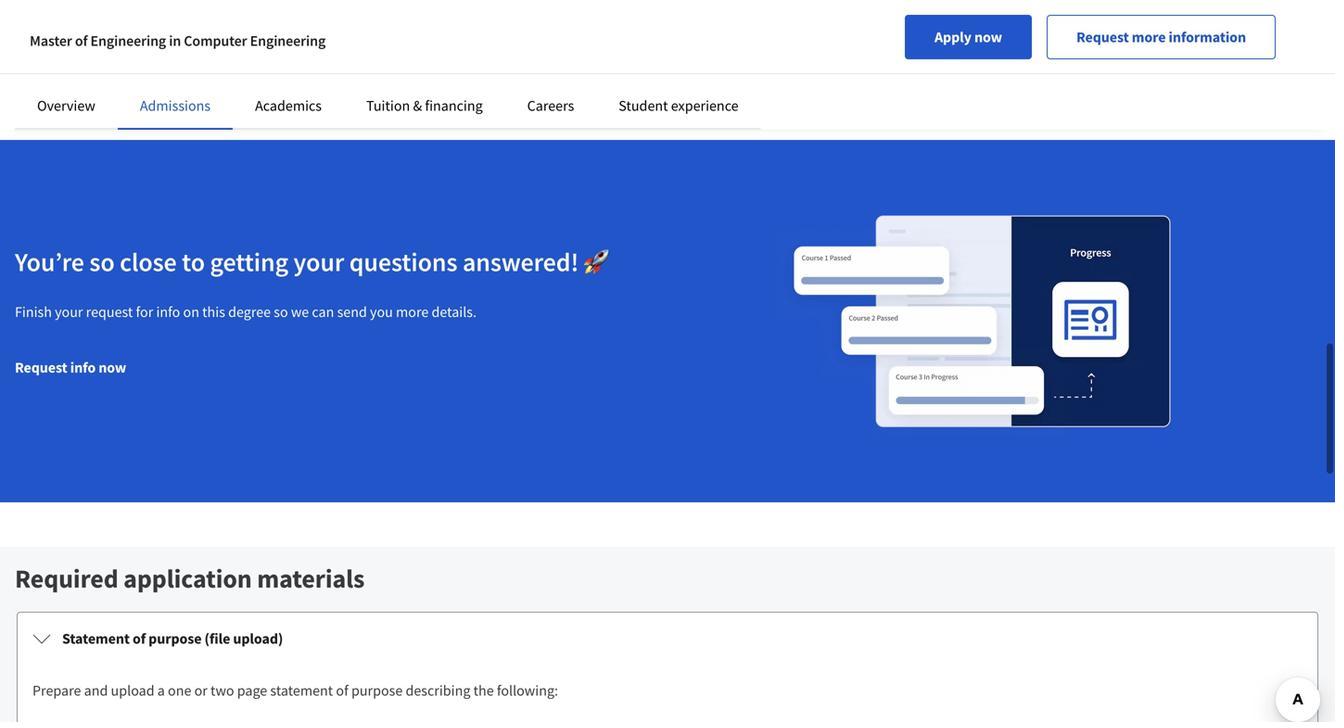Task type: locate. For each thing, give the bounding box(es) containing it.
1 horizontal spatial with
[[433, 38, 460, 57]]

your right once
[[87, 0, 115, 12]]

0 horizontal spatial of
[[75, 32, 88, 50]]

1 vertical spatial more
[[396, 303, 429, 321]]

the
[[167, 16, 188, 34], [473, 681, 494, 700]]

1 horizontal spatial of
[[133, 630, 146, 648]]

of
[[75, 32, 88, 50], [133, 630, 146, 648], [336, 681, 348, 700]]

0 vertical spatial purpose
[[148, 630, 202, 648]]

letter
[[527, 38, 560, 57]]

0 vertical spatial now
[[974, 28, 1002, 46]]

0 vertical spatial request
[[1076, 28, 1129, 46]]

of for purpose
[[133, 630, 146, 648]]

detailed
[[473, 38, 524, 57]]

application up statement of purpose (file upload)
[[123, 562, 252, 595]]

getting
[[210, 246, 288, 278]]

student
[[619, 96, 668, 115]]

will down decision,
[[200, 38, 222, 57]]

describing
[[406, 681, 470, 700]]

1 vertical spatial a
[[463, 38, 471, 57]]

prepare and upload a one or two page statement of purpose describing the following:
[[32, 681, 558, 700]]

1 vertical spatial page
[[237, 681, 267, 700]]

now
[[974, 28, 1002, 46], [98, 358, 126, 377]]

info left on
[[156, 303, 180, 321]]

aid
[[726, 38, 746, 57]]

1 vertical spatial so
[[274, 303, 288, 321]]

a left detailed
[[463, 38, 471, 57]]

for
[[136, 303, 153, 321]]

once
[[52, 0, 84, 12]]

answered!
[[463, 246, 579, 278]]

is up next
[[355, 0, 365, 12]]

is
[[191, 0, 201, 12], [355, 0, 365, 12]]

you're
[[15, 246, 84, 278]]

purpose left (file
[[148, 630, 202, 648]]

engineering inside once your application is reviewed and a decision is released, you will receive an email to log in to your applicant portal page. the portal page shows the decision, and outlines your next steps. dartmouth engineering will follow up with admitted students with a detailed letter outlining tuition, financial aid (if applicable), and other important information.
[[123, 38, 197, 57]]

the left following:
[[473, 681, 494, 700]]

the inside once your application is reviewed and a decision is released, you will receive an email to log in to your applicant portal page. the portal page shows the decision, and outlines your next steps. dartmouth engineering will follow up with admitted students with a detailed letter outlining tuition, financial aid (if applicable), and other important information.
[[167, 16, 188, 34]]

of for engineering
[[75, 32, 88, 50]]

list item
[[49, 720, 1303, 722]]

up
[[267, 38, 283, 57]]

tuition
[[366, 96, 410, 115]]

statement
[[62, 630, 130, 648]]

1 horizontal spatial the
[[473, 681, 494, 700]]

0 horizontal spatial will
[[200, 38, 222, 57]]

master
[[30, 32, 72, 50]]

application up "shows"
[[118, 0, 188, 12]]

engineering
[[90, 32, 166, 50], [250, 32, 326, 50], [123, 38, 197, 57]]

1 horizontal spatial will
[[453, 0, 475, 12]]

we
[[291, 303, 309, 321]]

to
[[581, 0, 594, 12], [634, 0, 647, 12], [182, 246, 205, 278]]

prepare
[[32, 681, 81, 700]]

application
[[118, 0, 188, 12], [123, 562, 252, 595]]

so left we
[[274, 303, 288, 321]]

0 horizontal spatial purpose
[[148, 630, 202, 648]]

email
[[544, 0, 578, 12]]

page right 'two'
[[237, 681, 267, 700]]

1 horizontal spatial more
[[1132, 28, 1166, 46]]

in
[[619, 0, 631, 12], [169, 32, 181, 50]]

two
[[210, 681, 234, 700]]

on
[[183, 303, 199, 321]]

request
[[1076, 28, 1129, 46], [15, 358, 67, 377]]

a left one at the left bottom of page
[[157, 681, 165, 700]]

0 horizontal spatial so
[[89, 246, 115, 278]]

0 vertical spatial application
[[118, 0, 188, 12]]

0 horizontal spatial with
[[286, 38, 313, 57]]

0 horizontal spatial info
[[70, 358, 96, 377]]

now down request
[[98, 358, 126, 377]]

so left close
[[89, 246, 115, 278]]

information
[[1169, 28, 1246, 46]]

now right apply
[[974, 28, 1002, 46]]

of right 'statement'
[[336, 681, 348, 700]]

2 horizontal spatial of
[[336, 681, 348, 700]]

with
[[286, 38, 313, 57], [433, 38, 460, 57]]

1 vertical spatial in
[[169, 32, 181, 50]]

1 with from the left
[[286, 38, 313, 57]]

statement
[[270, 681, 333, 700]]

0 horizontal spatial now
[[98, 358, 126, 377]]

experience
[[671, 96, 739, 115]]

other
[[52, 60, 85, 79]]

so
[[89, 246, 115, 278], [274, 303, 288, 321]]

outlines
[[276, 16, 327, 34]]

0 horizontal spatial a
[[157, 681, 165, 700]]

more left information
[[1132, 28, 1166, 46]]

and
[[263, 0, 287, 12], [250, 16, 273, 34], [840, 38, 864, 57], [84, 681, 108, 700]]

to left log
[[581, 0, 594, 12]]

outlining
[[563, 38, 619, 57]]

tuition & financing
[[366, 96, 483, 115]]

or
[[194, 681, 208, 700]]

upload)
[[233, 630, 283, 648]]

1 vertical spatial the
[[473, 681, 494, 700]]

1 horizontal spatial page
[[237, 681, 267, 700]]

(if
[[749, 38, 761, 57]]

1 vertical spatial of
[[133, 630, 146, 648]]

0 vertical spatial page
[[92, 16, 122, 34]]

with down outlines
[[286, 38, 313, 57]]

statement of purpose (file upload)
[[62, 630, 283, 648]]

to right log
[[634, 0, 647, 12]]

0 vertical spatial more
[[1132, 28, 1166, 46]]

request for request more information
[[1076, 28, 1129, 46]]

1 vertical spatial info
[[70, 358, 96, 377]]

is up decision,
[[191, 0, 201, 12]]

upload
[[111, 681, 154, 700]]

students
[[376, 38, 430, 57]]

with right students
[[433, 38, 460, 57]]

0 horizontal spatial request
[[15, 358, 67, 377]]

send
[[337, 303, 367, 321]]

the right "shows"
[[167, 16, 188, 34]]

you right 'send'
[[370, 303, 393, 321]]

overview link
[[37, 96, 95, 115]]

1 horizontal spatial request
[[1076, 28, 1129, 46]]

portal
[[743, 0, 780, 12], [52, 16, 89, 34]]

1 vertical spatial purpose
[[351, 681, 403, 700]]

embedded module image image
[[746, 184, 1219, 458]]

this
[[202, 303, 225, 321]]

in up information.
[[169, 32, 181, 50]]

0 vertical spatial the
[[167, 16, 188, 34]]

1 horizontal spatial is
[[355, 0, 365, 12]]

a
[[290, 0, 297, 12], [463, 38, 471, 57], [157, 681, 165, 700]]

0 horizontal spatial portal
[[52, 16, 89, 34]]

1 horizontal spatial a
[[290, 0, 297, 12]]

will left receive
[[453, 0, 475, 12]]

you right the released,
[[427, 0, 450, 12]]

of right statement
[[133, 630, 146, 648]]

your up tuition,
[[650, 0, 678, 12]]

2 horizontal spatial a
[[463, 38, 471, 57]]

a up outlines
[[290, 0, 297, 12]]

0 vertical spatial in
[[619, 0, 631, 12]]

0 horizontal spatial the
[[167, 16, 188, 34]]

your right finish at top
[[55, 303, 83, 321]]

dartmouth
[[52, 38, 120, 57]]

applicable),
[[764, 38, 837, 57]]

0 vertical spatial of
[[75, 32, 88, 50]]

1 vertical spatial you
[[370, 303, 393, 321]]

🚀
[[584, 246, 610, 278]]

page up dartmouth
[[92, 16, 122, 34]]

purpose left describing
[[351, 681, 403, 700]]

0 horizontal spatial more
[[396, 303, 429, 321]]

in right log
[[619, 0, 631, 12]]

more left the details.
[[396, 303, 429, 321]]

1 horizontal spatial you
[[427, 0, 450, 12]]

student experience link
[[619, 96, 739, 115]]

portal down once
[[52, 16, 89, 34]]

shows
[[125, 16, 164, 34]]

one
[[168, 681, 191, 700]]

1 horizontal spatial in
[[619, 0, 631, 12]]

0 vertical spatial info
[[156, 303, 180, 321]]

financial
[[670, 38, 724, 57]]

1 vertical spatial request
[[15, 358, 67, 377]]

your
[[87, 0, 115, 12], [650, 0, 678, 12], [330, 16, 358, 34], [293, 246, 344, 278], [55, 303, 83, 321]]

finish your request for info on this degree so we can send you more details.
[[15, 303, 477, 321]]

engineering down "shows"
[[123, 38, 197, 57]]

required application materials
[[15, 562, 365, 595]]

page inside once your application is reviewed and a decision is released, you will receive an email to log in to your applicant portal page. the portal page shows the decision, and outlines your next steps. dartmouth engineering will follow up with admitted students with a detailed letter outlining tuition, financial aid (if applicable), and other important information.
[[92, 16, 122, 34]]

to right close
[[182, 246, 205, 278]]

apply now
[[934, 28, 1002, 46]]

0 horizontal spatial is
[[191, 0, 201, 12]]

portal left page. in the right of the page
[[743, 0, 780, 12]]

page
[[92, 16, 122, 34], [237, 681, 267, 700]]

1 horizontal spatial now
[[974, 28, 1002, 46]]

of right master
[[75, 32, 88, 50]]

and up outlines
[[263, 0, 287, 12]]

0 vertical spatial you
[[427, 0, 450, 12]]

request info now
[[15, 358, 126, 377]]

questions
[[349, 246, 457, 278]]

request info now button
[[0, 345, 141, 390]]

0 vertical spatial portal
[[743, 0, 780, 12]]

0 vertical spatial will
[[453, 0, 475, 12]]

0 horizontal spatial page
[[92, 16, 122, 34]]

info down request
[[70, 358, 96, 377]]

materials
[[257, 562, 365, 595]]

of inside dropdown button
[[133, 630, 146, 648]]



Task type: vqa. For each thing, say whether or not it's contained in the screenshot.
the middle to
yes



Task type: describe. For each thing, give the bounding box(es) containing it.
engineering up important
[[90, 32, 166, 50]]

your up admitted
[[330, 16, 358, 34]]

academics link
[[255, 96, 322, 115]]

request more information
[[1076, 28, 1246, 46]]

financing
[[425, 96, 483, 115]]

1 horizontal spatial info
[[156, 303, 180, 321]]

apply now button
[[905, 15, 1032, 59]]

tuition & financing link
[[366, 96, 483, 115]]

0 horizontal spatial in
[[169, 32, 181, 50]]

details.
[[432, 303, 477, 321]]

1 vertical spatial will
[[200, 38, 222, 57]]

2 horizontal spatial to
[[634, 0, 647, 12]]

and up up at the left top of the page
[[250, 16, 273, 34]]

1 horizontal spatial so
[[274, 303, 288, 321]]

engineering down decision
[[250, 32, 326, 50]]

request
[[86, 303, 133, 321]]

admissions
[[140, 96, 211, 115]]

information.
[[154, 60, 231, 79]]

request more information button
[[1047, 15, 1276, 59]]

steps.
[[390, 16, 426, 34]]

application inside once your application is reviewed and a decision is released, you will receive an email to log in to your applicant portal page. the portal page shows the decision, and outlines your next steps. dartmouth engineering will follow up with admitted students with a detailed letter outlining tuition, financial aid (if applicable), and other important information.
[[118, 0, 188, 12]]

1 vertical spatial portal
[[52, 16, 89, 34]]

page.
[[783, 0, 817, 12]]

(file
[[204, 630, 230, 648]]

2 with from the left
[[433, 38, 460, 57]]

1 is from the left
[[191, 0, 201, 12]]

finish
[[15, 303, 52, 321]]

released,
[[368, 0, 425, 12]]

and left upload
[[84, 681, 108, 700]]

computer
[[184, 32, 247, 50]]

reviewed
[[204, 0, 260, 12]]

request for request info now
[[15, 358, 67, 377]]

careers
[[527, 96, 574, 115]]

applicant
[[681, 0, 740, 12]]

follow
[[225, 38, 264, 57]]

overview
[[37, 96, 95, 115]]

master of engineering in computer engineering
[[30, 32, 326, 50]]

receive
[[478, 0, 522, 12]]

log
[[597, 0, 616, 12]]

important
[[88, 60, 151, 79]]

your up can
[[293, 246, 344, 278]]

you inside once your application is reviewed and a decision is released, you will receive an email to log in to your applicant portal page. the portal page shows the decision, and outlines your next steps. dartmouth engineering will follow up with admitted students with a detailed letter outlining tuition, financial aid (if applicable), and other important information.
[[427, 0, 450, 12]]

statement of purpose (file upload) button
[[18, 613, 1317, 665]]

decision
[[300, 0, 352, 12]]

1 vertical spatial application
[[123, 562, 252, 595]]

following:
[[497, 681, 558, 700]]

student experience
[[619, 96, 739, 115]]

the
[[820, 0, 843, 12]]

info inside button
[[70, 358, 96, 377]]

0 vertical spatial so
[[89, 246, 115, 278]]

0 vertical spatial a
[[290, 0, 297, 12]]

required
[[15, 562, 118, 595]]

tuition,
[[622, 38, 667, 57]]

0 horizontal spatial to
[[182, 246, 205, 278]]

2 vertical spatial of
[[336, 681, 348, 700]]

&
[[413, 96, 422, 115]]

0 horizontal spatial you
[[370, 303, 393, 321]]

1 vertical spatial now
[[98, 358, 126, 377]]

can
[[312, 303, 334, 321]]

once your application is reviewed and a decision is released, you will receive an email to log in to your applicant portal page. the portal page shows the decision, and outlines your next steps. dartmouth engineering will follow up with admitted students with a detailed letter outlining tuition, financial aid (if applicable), and other important information.
[[52, 0, 864, 79]]

2 vertical spatial a
[[157, 681, 165, 700]]

admissions link
[[140, 96, 211, 115]]

next
[[361, 16, 387, 34]]

decision,
[[191, 16, 247, 34]]

and down the
[[840, 38, 864, 57]]

close
[[120, 246, 177, 278]]

apply
[[934, 28, 971, 46]]

in inside once your application is reviewed and a decision is released, you will receive an email to log in to your applicant portal page. the portal page shows the decision, and outlines your next steps. dartmouth engineering will follow up with admitted students with a detailed letter outlining tuition, financial aid (if applicable), and other important information.
[[619, 0, 631, 12]]

2 is from the left
[[355, 0, 365, 12]]

degree
[[228, 303, 271, 321]]

you're so close to getting your questions answered! 🚀
[[15, 246, 610, 278]]

more inside button
[[1132, 28, 1166, 46]]

1 horizontal spatial portal
[[743, 0, 780, 12]]

purpose inside dropdown button
[[148, 630, 202, 648]]

careers link
[[527, 96, 574, 115]]

1 horizontal spatial to
[[581, 0, 594, 12]]

1 horizontal spatial purpose
[[351, 681, 403, 700]]

academics
[[255, 96, 322, 115]]

admitted
[[316, 38, 373, 57]]

an
[[525, 0, 541, 12]]



